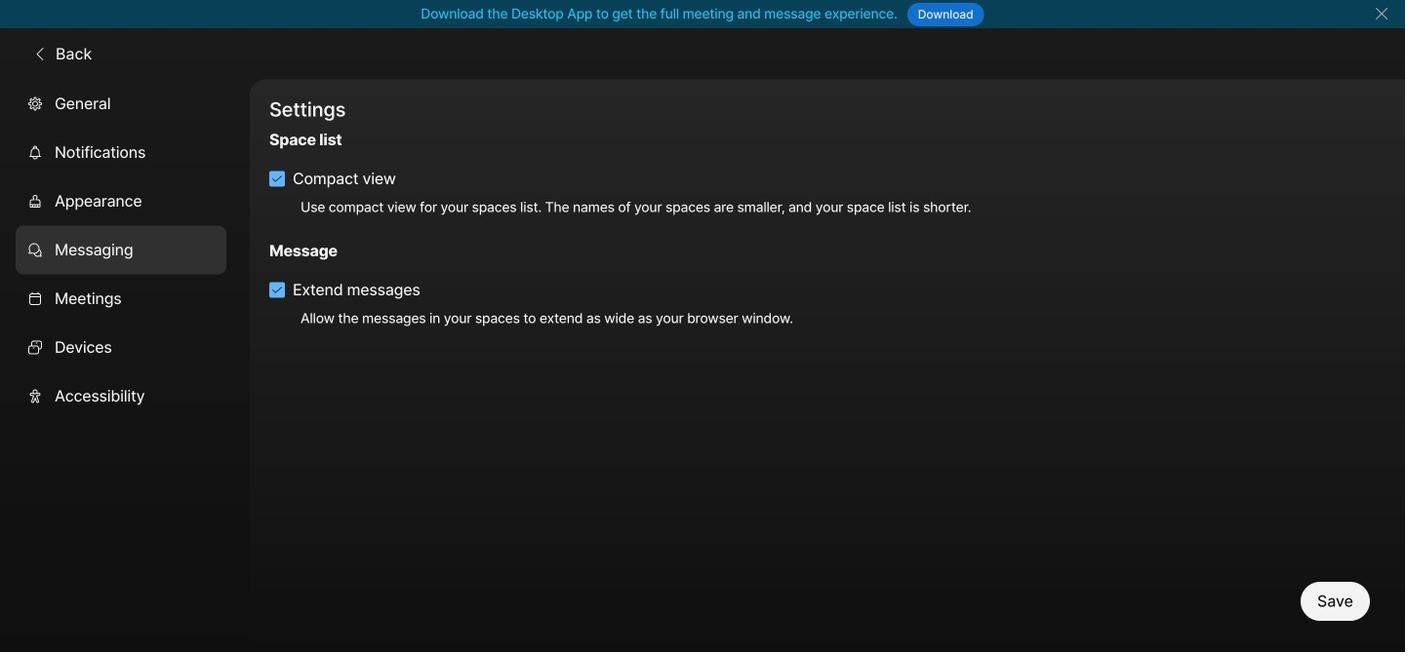 Task type: locate. For each thing, give the bounding box(es) containing it.
wrapper image inside meetings tab
[[27, 291, 43, 307]]

wrapper image
[[32, 46, 48, 62], [27, 243, 43, 258], [271, 285, 283, 296], [27, 291, 43, 307], [27, 389, 43, 405]]

appearance tab
[[16, 177, 226, 226]]

devices tab
[[16, 324, 226, 372]]

wrapper image for meetings tab
[[27, 291, 43, 307]]

notifications tab
[[16, 129, 226, 177]]

wrapper image for the devices tab
[[27, 340, 43, 356]]

wrapper image
[[27, 96, 43, 112], [27, 145, 43, 161], [271, 173, 283, 185], [27, 194, 43, 210], [27, 340, 43, 356]]

wrapper image inside the devices tab
[[27, 340, 43, 356]]

wrapper image inside notifications tab
[[27, 145, 43, 161]]

wrapper image for general tab on the left
[[27, 96, 43, 112]]

wrapper image inside "accessibility" tab
[[27, 389, 43, 405]]

wrapper image inside messaging tab
[[27, 243, 43, 258]]

wrapper image inside appearance 'tab'
[[27, 194, 43, 210]]

wrapper image inside general tab
[[27, 96, 43, 112]]

wrapper image for appearance 'tab'
[[27, 194, 43, 210]]



Task type: describe. For each thing, give the bounding box(es) containing it.
wrapper image for notifications tab
[[27, 145, 43, 161]]

accessibility tab
[[16, 372, 226, 421]]

general tab
[[16, 80, 226, 129]]

messaging tab
[[16, 226, 226, 275]]

cancel_16 image
[[1374, 6, 1389, 21]]

wrapper image for messaging tab
[[27, 243, 43, 258]]

settings navigation
[[0, 80, 250, 653]]

meetings tab
[[16, 275, 226, 324]]

wrapper image for "accessibility" tab
[[27, 389, 43, 405]]



Task type: vqa. For each thing, say whether or not it's contained in the screenshot.
two hands high-fiving Image
no



